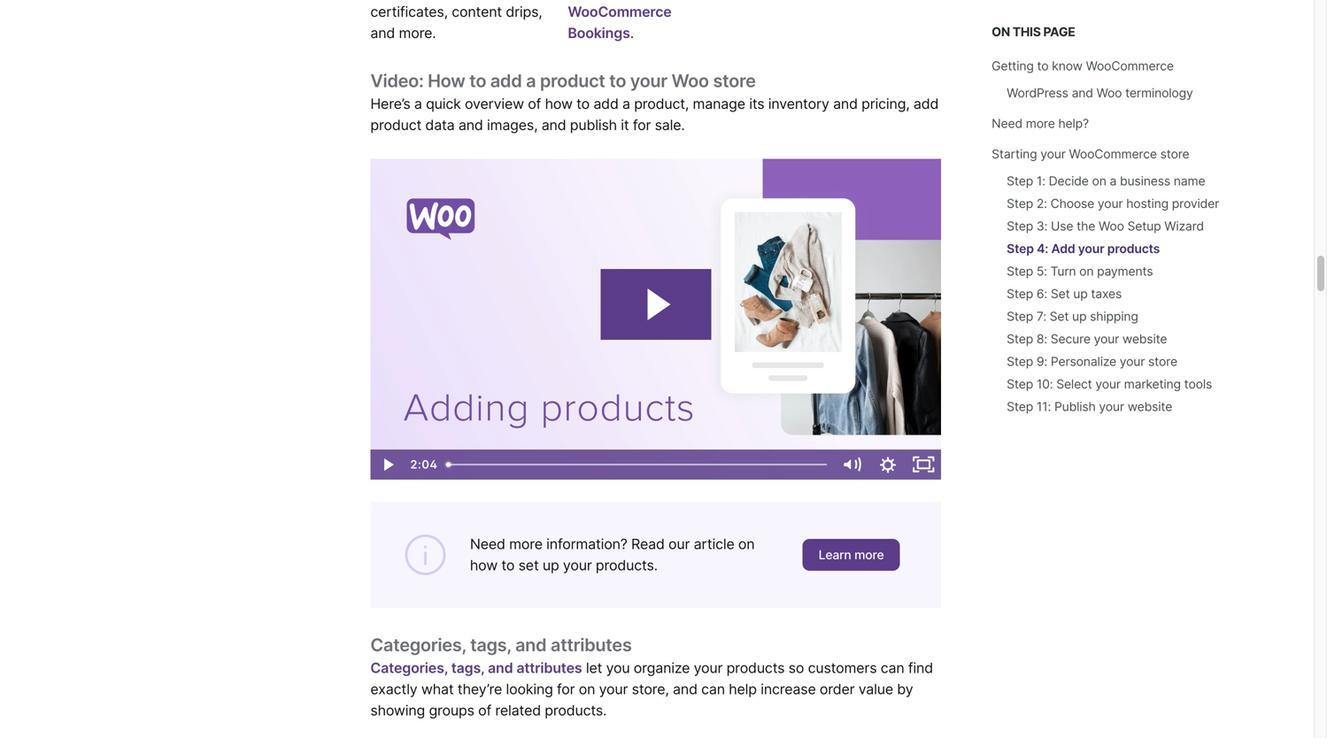 Task type: describe. For each thing, give the bounding box(es) containing it.
publish
[[570, 117, 617, 134]]

8 step from the top
[[1007, 332, 1034, 347]]

0 vertical spatial website
[[1123, 332, 1168, 347]]

wordpress and woo terminology link
[[1007, 85, 1194, 101]]

step 9: personalize your store link
[[1007, 354, 1178, 369]]

article
[[694, 536, 735, 553]]

.
[[630, 24, 638, 42]]

video:
[[371, 70, 424, 92]]

for inside let you organize your products so customers can find exactly what they're looking for on your store, and can help increase order value by showing groups of related products.
[[557, 681, 575, 699]]

and left pricing,
[[834, 95, 858, 113]]

categories, tags, and attributes link
[[371, 660, 582, 677]]

on this page
[[992, 24, 1076, 39]]

business
[[1121, 174, 1171, 189]]

provider
[[1173, 196, 1220, 211]]

product,
[[634, 95, 689, 113]]

related
[[496, 703, 541, 720]]

turn
[[1051, 264, 1077, 279]]

step 1: decide on a business name step 2: choose your hosting provider step 3: use the woo setup wizard step 4: add your products step 5: turn on payments step 6: set up taxes step 7: set up shipping step 8: secure your website step 9: personalize your store step 10: select your marketing tools step 11: publish your website
[[1007, 174, 1220, 415]]

your down you
[[599, 681, 628, 699]]

2 step from the top
[[1007, 196, 1034, 211]]

step 11: publish your website link
[[1007, 400, 1173, 415]]

increase
[[761, 681, 816, 699]]

up inside need more information? read our article on how to set up your products.
[[543, 557, 560, 575]]

step 3: use the woo setup wizard link
[[1007, 219, 1205, 234]]

learn more
[[819, 548, 885, 563]]

to left know
[[1038, 58, 1049, 74]]

showing
[[371, 703, 425, 720]]

this
[[1013, 24, 1041, 39]]

help
[[729, 681, 757, 699]]

0 horizontal spatial add
[[491, 70, 522, 92]]

your up the 1:
[[1041, 147, 1066, 162]]

personalize
[[1051, 354, 1117, 369]]

pricing,
[[862, 95, 910, 113]]

video: how to add a product to your woo store here's a quick overview of how to add a product, manage its inventory and pricing, add product data and images, and publish it for sale.
[[371, 70, 939, 134]]

learn
[[819, 548, 852, 563]]

payments
[[1098, 264, 1154, 279]]

11 step from the top
[[1007, 400, 1034, 415]]

step 4: add your products link
[[1007, 241, 1161, 256]]

they're
[[458, 681, 502, 699]]

0 vertical spatial product
[[540, 70, 606, 92]]

step 1: decide on a business name link
[[1007, 174, 1206, 189]]

organize
[[634, 660, 690, 677]]

setup
[[1128, 219, 1162, 234]]

you
[[606, 660, 630, 677]]

hosting
[[1127, 196, 1169, 211]]

exactly
[[371, 681, 418, 699]]

1 horizontal spatial add
[[594, 95, 619, 113]]

its
[[750, 95, 765, 113]]

order
[[820, 681, 855, 699]]

our
[[669, 536, 690, 553]]

overview
[[465, 95, 524, 113]]

and down getting to know woocommerce link
[[1072, 85, 1094, 101]]

help?
[[1059, 116, 1090, 131]]

here's
[[371, 95, 411, 113]]

your down 'step 10: select your marketing tools' link
[[1100, 400, 1125, 415]]

1 vertical spatial tags,
[[452, 660, 485, 677]]

10:
[[1037, 377, 1054, 392]]

to up it
[[610, 70, 626, 92]]

woocommerce bookings
[[568, 3, 672, 42]]

step 7: set up shipping link
[[1007, 309, 1139, 324]]

1 categories, from the top
[[371, 635, 466, 657]]

wordpress and woo terminology
[[1007, 85, 1194, 101]]

4 step from the top
[[1007, 241, 1035, 256]]

of inside let you organize your products so customers can find exactly what they're looking for on your store, and can help increase order value by showing groups of related products.
[[478, 703, 492, 720]]

tools
[[1185, 377, 1213, 392]]

9:
[[1037, 354, 1048, 369]]

a up it
[[623, 95, 631, 113]]

1 vertical spatial product
[[371, 117, 422, 134]]

find
[[909, 660, 934, 677]]

how inside video: how to add a product to your woo store here's a quick overview of how to add a product, manage its inventory and pricing, add product data and images, and publish it for sale.
[[545, 95, 573, 113]]

know
[[1053, 58, 1083, 74]]

1 vertical spatial attributes
[[517, 660, 582, 677]]

customers
[[808, 660, 877, 677]]

terminology
[[1126, 85, 1194, 101]]

a inside "step 1: decide on a business name step 2: choose your hosting provider step 3: use the woo setup wizard step 4: add your products step 5: turn on payments step 6: set up taxes step 7: set up shipping step 8: secure your website step 9: personalize your store step 10: select your marketing tools step 11: publish your website"
[[1110, 174, 1117, 189]]

bookings
[[568, 24, 630, 42]]

8:
[[1037, 332, 1048, 347]]

store inside video: how to add a product to your woo store here's a quick overview of how to add a product, manage its inventory and pricing, add product data and images, and publish it for sale.
[[713, 70, 756, 92]]

set
[[519, 557, 539, 575]]

the
[[1077, 219, 1096, 234]]

1 vertical spatial set
[[1050, 309, 1069, 324]]

1 vertical spatial store
[[1161, 147, 1190, 162]]

products inside let you organize your products so customers can find exactly what they're looking for on your store, and can help increase order value by showing groups of related products.
[[727, 660, 785, 677]]

for inside video: how to add a product to your woo store here's a quick overview of how to add a product, manage its inventory and pricing, add product data and images, and publish it for sale.
[[633, 117, 651, 134]]

data
[[426, 117, 455, 134]]

3:
[[1037, 219, 1048, 234]]

how
[[428, 70, 466, 92]]

step 5: turn on payments link
[[1007, 264, 1154, 279]]

looking
[[506, 681, 553, 699]]

need more help?
[[992, 116, 1090, 131]]

6:
[[1037, 287, 1048, 302]]

information?
[[547, 536, 628, 553]]

to up publish
[[577, 95, 590, 113]]

1 vertical spatial up
[[1073, 309, 1087, 324]]

0 vertical spatial woocommerce
[[568, 3, 672, 20]]

your down step 1: decide on a business name link
[[1098, 196, 1124, 211]]

quick
[[426, 95, 461, 113]]

5 step from the top
[[1007, 264, 1034, 279]]

on inside need more information? read our article on how to set up your products.
[[739, 536, 755, 553]]

getting to know woocommerce
[[992, 58, 1175, 74]]

marketing
[[1125, 377, 1182, 392]]



Task type: locate. For each thing, give the bounding box(es) containing it.
select
[[1057, 377, 1093, 392]]

2 vertical spatial store
[[1149, 354, 1178, 369]]

of inside video: how to add a product to your woo store here's a quick overview of how to add a product, manage its inventory and pricing, add product data and images, and publish it for sale.
[[528, 95, 542, 113]]

can left help
[[702, 681, 725, 699]]

0 vertical spatial for
[[633, 117, 651, 134]]

on
[[992, 24, 1011, 39]]

name
[[1174, 174, 1206, 189]]

step left 5:
[[1007, 264, 1034, 279]]

2 horizontal spatial more
[[1026, 116, 1056, 131]]

attributes up let on the bottom left of the page
[[551, 635, 632, 657]]

more down the wordpress
[[1026, 116, 1056, 131]]

your
[[631, 70, 668, 92], [1041, 147, 1066, 162], [1098, 196, 1124, 211], [1079, 241, 1105, 256], [1095, 332, 1120, 347], [1120, 354, 1146, 369], [1096, 377, 1121, 392], [1100, 400, 1125, 415], [563, 557, 592, 575], [694, 660, 723, 677], [599, 681, 628, 699]]

products.
[[596, 557, 658, 575], [545, 703, 607, 720]]

adding products video image
[[371, 159, 942, 480], [371, 159, 942, 480]]

a left the "quick"
[[414, 95, 422, 113]]

1 vertical spatial categories, tags, and attributes
[[371, 660, 582, 677]]

for
[[633, 117, 651, 134], [557, 681, 575, 699]]

woo inside "step 1: decide on a business name step 2: choose your hosting provider step 3: use the woo setup wizard step 4: add your products step 5: turn on payments step 6: set up taxes step 7: set up shipping step 8: secure your website step 9: personalize your store step 10: select your marketing tools step 11: publish your website"
[[1099, 219, 1125, 234]]

1 vertical spatial of
[[478, 703, 492, 720]]

a up the images,
[[526, 70, 536, 92]]

need inside need more information? read our article on how to set up your products.
[[470, 536, 506, 553]]

of up the images,
[[528, 95, 542, 113]]

step left 6: at the right top
[[1007, 287, 1034, 302]]

1 horizontal spatial can
[[881, 660, 905, 677]]

up right set
[[543, 557, 560, 575]]

product
[[540, 70, 606, 92], [371, 117, 422, 134]]

and right data
[[459, 117, 483, 134]]

step left the '8:'
[[1007, 332, 1034, 347]]

how up publish
[[545, 95, 573, 113]]

store up the marketing
[[1149, 354, 1178, 369]]

0 vertical spatial categories, tags, and attributes
[[371, 635, 632, 657]]

attributes
[[551, 635, 632, 657], [517, 660, 582, 677]]

to inside need more information? read our article on how to set up your products.
[[502, 557, 515, 575]]

set right '7:'
[[1050, 309, 1069, 324]]

getting to know woocommerce link
[[992, 58, 1175, 74]]

to left set
[[502, 557, 515, 575]]

2 categories, from the top
[[371, 660, 448, 677]]

what
[[422, 681, 454, 699]]

1 vertical spatial products.
[[545, 703, 607, 720]]

1 vertical spatial for
[[557, 681, 575, 699]]

need more information? read our article on how to set up your products.
[[470, 536, 755, 575]]

of down they're
[[478, 703, 492, 720]]

add up "overview"
[[491, 70, 522, 92]]

on up "step 2: choose your hosting provider" link
[[1093, 174, 1107, 189]]

4:
[[1037, 241, 1049, 256]]

up down 'step 5: turn on payments' link
[[1074, 287, 1088, 302]]

your down the the
[[1079, 241, 1105, 256]]

0 vertical spatial categories,
[[371, 635, 466, 657]]

video element
[[371, 159, 942, 480]]

on right article
[[739, 536, 755, 553]]

tags, up they're
[[452, 660, 485, 677]]

your down shipping
[[1095, 332, 1120, 347]]

a
[[526, 70, 536, 92], [414, 95, 422, 113], [623, 95, 631, 113], [1110, 174, 1117, 189]]

step 10: select your marketing tools link
[[1007, 377, 1213, 392]]

1 horizontal spatial more
[[855, 548, 885, 563]]

more
[[1026, 116, 1056, 131], [509, 536, 543, 553], [855, 548, 885, 563]]

how inside need more information? read our article on how to set up your products.
[[470, 557, 498, 575]]

woo up product,
[[672, 70, 709, 92]]

tags,
[[470, 635, 512, 657], [452, 660, 485, 677]]

0 vertical spatial tags,
[[470, 635, 512, 657]]

how left set
[[470, 557, 498, 575]]

add right pricing,
[[914, 95, 939, 113]]

your inside need more information? read our article on how to set up your products.
[[563, 557, 592, 575]]

1 vertical spatial website
[[1128, 400, 1173, 415]]

decide
[[1049, 174, 1089, 189]]

manage
[[693, 95, 746, 113]]

categories, up exactly
[[371, 660, 448, 677]]

your up product,
[[631, 70, 668, 92]]

0 horizontal spatial for
[[557, 681, 575, 699]]

0 horizontal spatial can
[[702, 681, 725, 699]]

store up name
[[1161, 147, 1190, 162]]

store up manage
[[713, 70, 756, 92]]

step left '7:'
[[1007, 309, 1034, 324]]

0 vertical spatial products.
[[596, 557, 658, 575]]

woo down getting to know woocommerce
[[1097, 85, 1123, 101]]

9 step from the top
[[1007, 354, 1034, 369]]

1 vertical spatial can
[[702, 681, 725, 699]]

more for information?
[[509, 536, 543, 553]]

for right looking
[[557, 681, 575, 699]]

woo inside video: how to add a product to your woo store here's a quick overview of how to add a product, manage its inventory and pricing, add product data and images, and publish it for sale.
[[672, 70, 709, 92]]

1 horizontal spatial products
[[1108, 241, 1161, 256]]

products up help
[[727, 660, 785, 677]]

on down step 4: add your products link
[[1080, 264, 1094, 279]]

more up set
[[509, 536, 543, 553]]

and up they're
[[488, 660, 513, 677]]

0 vertical spatial attributes
[[551, 635, 632, 657]]

products up payments
[[1108, 241, 1161, 256]]

5:
[[1037, 264, 1048, 279]]

tags, up the categories, tags, and attributes link
[[470, 635, 512, 657]]

of
[[528, 95, 542, 113], [478, 703, 492, 720]]

1 vertical spatial how
[[470, 557, 498, 575]]

inventory
[[769, 95, 830, 113]]

and up looking
[[516, 635, 547, 657]]

1 vertical spatial need
[[470, 536, 506, 553]]

0 vertical spatial can
[[881, 660, 905, 677]]

on
[[1093, 174, 1107, 189], [1080, 264, 1094, 279], [739, 536, 755, 553], [579, 681, 596, 699]]

0 vertical spatial set
[[1051, 287, 1071, 302]]

0 vertical spatial need
[[992, 116, 1023, 131]]

starting your woocommerce store link
[[992, 147, 1190, 162]]

need
[[992, 116, 1023, 131], [470, 536, 506, 553]]

1 vertical spatial woocommerce
[[1087, 58, 1175, 74]]

on down let on the bottom left of the page
[[579, 681, 596, 699]]

products. inside let you organize your products so customers can find exactly what they're looking for on your store, and can help increase order value by showing groups of related products.
[[545, 703, 607, 720]]

2 categories, tags, and attributes from the top
[[371, 660, 582, 677]]

step left 10:
[[1007, 377, 1034, 392]]

let you organize your products so customers can find exactly what they're looking for on your store, and can help increase order value by showing groups of related products.
[[371, 660, 934, 720]]

can up the by
[[881, 660, 905, 677]]

products inside "step 1: decide on a business name step 2: choose your hosting provider step 3: use the woo setup wizard step 4: add your products step 5: turn on payments step 6: set up taxes step 7: set up shipping step 8: secure your website step 9: personalize your store step 10: select your marketing tools step 11: publish your website"
[[1108, 241, 1161, 256]]

so
[[789, 660, 805, 677]]

woocommerce up .
[[568, 3, 672, 20]]

and down organize
[[673, 681, 698, 699]]

products. down read
[[596, 557, 658, 575]]

7:
[[1037, 309, 1047, 324]]

page
[[1044, 24, 1076, 39]]

to up "overview"
[[470, 70, 486, 92]]

7 step from the top
[[1007, 309, 1034, 324]]

by
[[898, 681, 914, 699]]

products. down let on the bottom left of the page
[[545, 703, 607, 720]]

getting
[[992, 58, 1034, 74]]

0 vertical spatial how
[[545, 95, 573, 113]]

website down the marketing
[[1128, 400, 1173, 415]]

for right it
[[633, 117, 651, 134]]

choose
[[1051, 196, 1095, 211]]

step left 9:
[[1007, 354, 1034, 369]]

it
[[621, 117, 629, 134]]

need for need more help?
[[992, 116, 1023, 131]]

0 horizontal spatial more
[[509, 536, 543, 553]]

and
[[1072, 85, 1094, 101], [834, 95, 858, 113], [459, 117, 483, 134], [542, 117, 567, 134], [516, 635, 547, 657], [488, 660, 513, 677], [673, 681, 698, 699]]

need more help? link
[[992, 116, 1090, 131]]

starting your woocommerce store
[[992, 147, 1190, 162]]

0 vertical spatial products
[[1108, 241, 1161, 256]]

read
[[632, 536, 665, 553]]

starting
[[992, 147, 1038, 162]]

2 vertical spatial up
[[543, 557, 560, 575]]

up
[[1074, 287, 1088, 302], [1073, 309, 1087, 324], [543, 557, 560, 575]]

taxes
[[1092, 287, 1123, 302]]

woo
[[672, 70, 709, 92], [1097, 85, 1123, 101], [1099, 219, 1125, 234]]

how
[[545, 95, 573, 113], [470, 557, 498, 575]]

0 vertical spatial store
[[713, 70, 756, 92]]

shipping
[[1091, 309, 1139, 324]]

store inside "step 1: decide on a business name step 2: choose your hosting provider step 3: use the woo setup wizard step 4: add your products step 5: turn on payments step 6: set up taxes step 7: set up shipping step 8: secure your website step 9: personalize your store step 10: select your marketing tools step 11: publish your website"
[[1149, 354, 1178, 369]]

publish
[[1055, 400, 1096, 415]]

1 categories, tags, and attributes from the top
[[371, 635, 632, 657]]

0 vertical spatial up
[[1074, 287, 1088, 302]]

more for help?
[[1026, 116, 1056, 131]]

on inside let you organize your products so customers can find exactly what they're looking for on your store, and can help increase order value by showing groups of related products.
[[579, 681, 596, 699]]

your down information?
[[563, 557, 592, 575]]

3 step from the top
[[1007, 219, 1034, 234]]

need for need more information? read our article on how to set up your products.
[[470, 536, 506, 553]]

categories, up "what"
[[371, 635, 466, 657]]

0 horizontal spatial products
[[727, 660, 785, 677]]

1 step from the top
[[1007, 174, 1034, 189]]

1 horizontal spatial of
[[528, 95, 542, 113]]

2 horizontal spatial add
[[914, 95, 939, 113]]

woocommerce bookings link
[[568, 3, 672, 42]]

a up "step 2: choose your hosting provider" link
[[1110, 174, 1117, 189]]

attributes up looking
[[517, 660, 582, 677]]

step left 3:
[[1007, 219, 1034, 234]]

and left publish
[[542, 117, 567, 134]]

0 horizontal spatial product
[[371, 117, 422, 134]]

1 horizontal spatial need
[[992, 116, 1023, 131]]

and inside let you organize your products so customers can find exactly what they're looking for on your store, and can help increase order value by showing groups of related products.
[[673, 681, 698, 699]]

more right learn
[[855, 548, 885, 563]]

your down step 9: personalize your store link
[[1096, 377, 1121, 392]]

groups
[[429, 703, 475, 720]]

step left the 1:
[[1007, 174, 1034, 189]]

website
[[1123, 332, 1168, 347], [1128, 400, 1173, 415]]

2:
[[1037, 196, 1048, 211]]

your inside video: how to add a product to your woo store here's a quick overview of how to add a product, manage its inventory and pricing, add product data and images, and publish it for sale.
[[631, 70, 668, 92]]

0 vertical spatial of
[[528, 95, 542, 113]]

add up publish
[[594, 95, 619, 113]]

6 step from the top
[[1007, 287, 1034, 302]]

step left 11:
[[1007, 400, 1034, 415]]

learn more link
[[803, 540, 901, 571]]

step left the 4:
[[1007, 241, 1035, 256]]

website down shipping
[[1123, 332, 1168, 347]]

your right organize
[[694, 660, 723, 677]]

woo down "step 2: choose your hosting provider" link
[[1099, 219, 1125, 234]]

1 vertical spatial products
[[727, 660, 785, 677]]

your up the marketing
[[1120, 354, 1146, 369]]

1 horizontal spatial how
[[545, 95, 573, 113]]

1 horizontal spatial product
[[540, 70, 606, 92]]

0 horizontal spatial how
[[470, 557, 498, 575]]

store,
[[632, 681, 669, 699]]

woocommerce up step 1: decide on a business name link
[[1070, 147, 1158, 162]]

0 horizontal spatial need
[[470, 536, 506, 553]]

add
[[1052, 241, 1076, 256]]

categories, tags, and attributes up the categories, tags, and attributes link
[[371, 635, 632, 657]]

let
[[586, 660, 603, 677]]

up up step 8: secure your website link
[[1073, 309, 1087, 324]]

sale.
[[655, 117, 685, 134]]

product up publish
[[540, 70, 606, 92]]

products. inside need more information? read our article on how to set up your products.
[[596, 557, 658, 575]]

step 6: set up taxes link
[[1007, 287, 1123, 302]]

products
[[1108, 241, 1161, 256], [727, 660, 785, 677]]

set right 6: at the right top
[[1051, 287, 1071, 302]]

value
[[859, 681, 894, 699]]

step left 2:
[[1007, 196, 1034, 211]]

10 step from the top
[[1007, 377, 1034, 392]]

step 8: secure your website link
[[1007, 332, 1168, 347]]

0 horizontal spatial of
[[478, 703, 492, 720]]

1 vertical spatial categories,
[[371, 660, 448, 677]]

2 vertical spatial woocommerce
[[1070, 147, 1158, 162]]

1:
[[1037, 174, 1046, 189]]

categories, tags, and attributes up they're
[[371, 660, 582, 677]]

use
[[1052, 219, 1074, 234]]

1 horizontal spatial for
[[633, 117, 651, 134]]

wordpress
[[1007, 85, 1069, 101]]

product down here's
[[371, 117, 422, 134]]

woocommerce up terminology
[[1087, 58, 1175, 74]]

add
[[491, 70, 522, 92], [594, 95, 619, 113], [914, 95, 939, 113]]

store
[[713, 70, 756, 92], [1161, 147, 1190, 162], [1149, 354, 1178, 369]]

more inside need more information? read our article on how to set up your products.
[[509, 536, 543, 553]]



Task type: vqa. For each thing, say whether or not it's contained in the screenshot.
angle down "icon"
no



